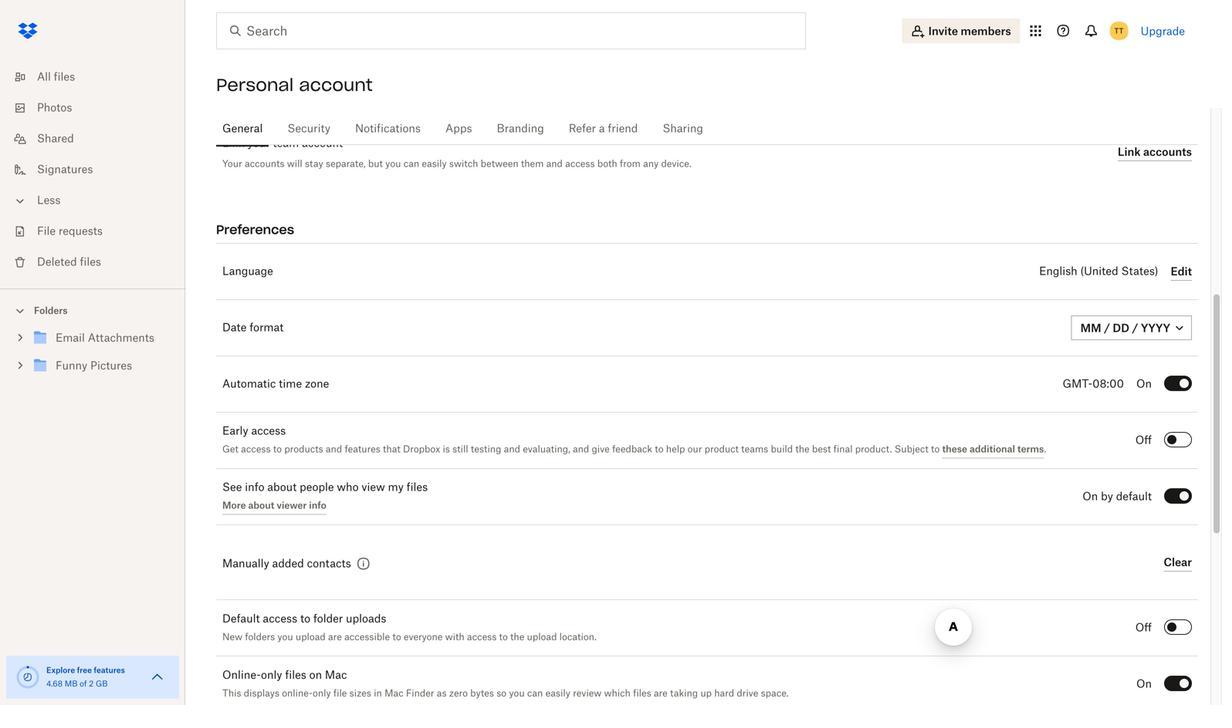Task type: vqa. For each thing, say whether or not it's contained in the screenshot.
members
yes



Task type: describe. For each thing, give the bounding box(es) containing it.
early access
[[222, 426, 286, 437]]

displays
[[244, 690, 280, 699]]

online-
[[222, 671, 261, 682]]

preferences
[[216, 222, 294, 238]]

in
[[374, 690, 382, 699]]

manually
[[222, 559, 269, 570]]

clear button
[[1164, 554, 1193, 572]]

2 upload from the left
[[527, 634, 557, 643]]

testing
[[471, 445, 502, 455]]

refer a friend tab
[[563, 110, 644, 148]]

to left help at right bottom
[[655, 445, 664, 455]]

deleted files link
[[12, 247, 185, 278]]

sharing tab
[[657, 110, 710, 148]]

general tab
[[216, 110, 269, 148]]

access right with
[[467, 634, 497, 643]]

funny
[[56, 361, 87, 372]]

your accounts will stay separate, but you can easily switch between them and access both from any device.
[[222, 158, 692, 170]]

less image
[[12, 193, 28, 209]]

mb
[[65, 681, 78, 689]]

0 horizontal spatial only
[[261, 671, 282, 682]]

language
[[222, 266, 273, 277]]

default access to folder uploads
[[222, 614, 387, 625]]

branding tab
[[491, 110, 550, 148]]

states)
[[1122, 266, 1159, 277]]

1 horizontal spatial mac
[[385, 690, 404, 699]]

date
[[222, 323, 247, 334]]

invite members
[[929, 24, 1012, 37]]

files right which
[[633, 690, 652, 699]]

pictures
[[90, 361, 132, 372]]

as
[[437, 690, 447, 699]]

english (united states)
[[1040, 266, 1159, 277]]

all
[[37, 72, 51, 83]]

date format
[[222, 323, 284, 334]]

mm / dd / yyyy
[[1081, 322, 1171, 335]]

sharing
[[663, 124, 704, 134]]

early
[[222, 426, 248, 437]]

deleted
[[37, 257, 77, 268]]

the inside 'get access to products and features that dropbox is still testing and evaluating, and give feedback to help our product teams build the best final product. subject to these additional terms .'
[[796, 445, 810, 455]]

requests
[[59, 226, 103, 237]]

notifications tab
[[349, 110, 427, 148]]

feedback
[[612, 445, 653, 455]]

2
[[89, 681, 94, 689]]

to right with
[[499, 634, 508, 643]]

this
[[222, 690, 241, 699]]

0 horizontal spatial can
[[404, 158, 420, 170]]

upgrade link
[[1141, 24, 1186, 37]]

Search text field
[[246, 22, 774, 40]]

access for early access
[[251, 426, 286, 437]]

accessible
[[345, 634, 390, 643]]

access for default access to folder uploads
[[263, 614, 297, 625]]

both
[[598, 158, 618, 170]]

email attachments link
[[31, 329, 173, 349]]

to left products
[[273, 445, 282, 455]]

online-only files on mac
[[222, 671, 347, 682]]

tab list containing general
[[216, 108, 1199, 148]]

finder
[[406, 690, 434, 699]]

on by default
[[1083, 492, 1152, 503]]

them
[[521, 158, 544, 170]]

4.68
[[46, 681, 63, 689]]

added
[[272, 559, 304, 570]]

by
[[1101, 492, 1114, 503]]

quota usage element
[[15, 666, 40, 690]]

dd
[[1113, 322, 1130, 335]]

people
[[300, 483, 334, 493]]

0 horizontal spatial you
[[278, 634, 293, 643]]

0 vertical spatial account
[[299, 74, 373, 96]]

members
[[961, 24, 1012, 37]]

personal
[[216, 74, 294, 96]]

and right them
[[547, 158, 563, 170]]

link for link accounts
[[1118, 145, 1141, 158]]

default
[[1117, 492, 1152, 503]]

files inside see info about people who view my files more about viewer info
[[407, 483, 428, 493]]

view
[[362, 483, 385, 493]]

security
[[288, 124, 331, 134]]

2 horizontal spatial you
[[509, 690, 525, 699]]

who
[[337, 483, 359, 493]]

2 / from the left
[[1133, 322, 1139, 335]]

0 horizontal spatial mac
[[325, 671, 347, 682]]

which
[[604, 690, 631, 699]]

and right products
[[326, 445, 342, 455]]

online-
[[282, 690, 313, 699]]

attachments
[[88, 333, 154, 344]]

dropbox
[[403, 445, 440, 455]]

tt button
[[1107, 19, 1132, 43]]

space.
[[761, 690, 789, 699]]

new
[[222, 634, 243, 643]]

your
[[222, 158, 242, 170]]

link accounts
[[1118, 145, 1193, 158]]

and right testing at the bottom left
[[504, 445, 521, 455]]

0 vertical spatial are
[[328, 634, 342, 643]]

1 / from the left
[[1104, 322, 1111, 335]]

list containing all files
[[0, 53, 185, 289]]

new folders you upload are accessible to everyone with access to the upload location.
[[222, 634, 597, 643]]

upgrade
[[1141, 24, 1186, 37]]

features inside the explore free features 4.68 mb of 2 gb
[[94, 666, 125, 676]]

our
[[688, 445, 702, 455]]

link accounts button
[[1118, 143, 1193, 161]]

manually added contacts
[[222, 559, 351, 570]]

group containing email attachments
[[0, 322, 185, 392]]



Task type: locate. For each thing, give the bounding box(es) containing it.
access left both
[[565, 158, 595, 170]]

features inside 'get access to products and features that dropbox is still testing and evaluating, and give feedback to help our product teams build the best final product. subject to these additional terms .'
[[345, 445, 381, 455]]

files up online-
[[285, 671, 307, 682]]

subject
[[895, 445, 929, 455]]

your
[[248, 138, 270, 149]]

but
[[368, 158, 383, 170]]

info down people
[[309, 500, 327, 511]]

0 vertical spatial only
[[261, 671, 282, 682]]

additional
[[970, 444, 1016, 455]]

location.
[[560, 634, 597, 643]]

easily
[[422, 158, 447, 170], [546, 690, 571, 699]]

to left everyone
[[393, 634, 401, 643]]

0 vertical spatial can
[[404, 158, 420, 170]]

are down folder
[[328, 634, 342, 643]]

file
[[334, 690, 347, 699]]

with
[[445, 634, 465, 643]]

link inside button
[[1118, 145, 1141, 158]]

shared link
[[12, 124, 185, 154]]

more
[[222, 500, 246, 511]]

0 vertical spatial off
[[1136, 436, 1152, 446]]

to
[[273, 445, 282, 455], [655, 445, 664, 455], [931, 445, 940, 455], [300, 614, 311, 625], [393, 634, 401, 643], [499, 634, 508, 643]]

taking
[[670, 690, 698, 699]]

terms
[[1018, 444, 1044, 455]]

mac
[[325, 671, 347, 682], [385, 690, 404, 699]]

this displays online-only file sizes in mac finder as zero bytes so you can easily review which files are taking up hard drive space.
[[222, 690, 789, 699]]

2 vertical spatial on
[[1137, 680, 1152, 690]]

the
[[796, 445, 810, 455], [511, 634, 525, 643]]

upload left the location.
[[527, 634, 557, 643]]

automatic time zone
[[222, 379, 329, 390]]

time
[[279, 379, 302, 390]]

access for get access to products and features that dropbox is still testing and evaluating, and give feedback to help our product teams build the best final product. subject to these additional terms .
[[241, 445, 271, 455]]

1 vertical spatial about
[[248, 500, 275, 511]]

english
[[1040, 266, 1078, 277]]

these
[[943, 444, 968, 455]]

edit button
[[1171, 263, 1193, 281]]

0 vertical spatial on
[[1137, 379, 1152, 390]]

viewer
[[277, 500, 307, 511]]

you right folders
[[278, 634, 293, 643]]

1 horizontal spatial features
[[345, 445, 381, 455]]

to left these
[[931, 445, 940, 455]]

access down early access
[[241, 445, 271, 455]]

files
[[54, 72, 75, 83], [80, 257, 101, 268], [407, 483, 428, 493], [285, 671, 307, 682], [633, 690, 652, 699]]

1 vertical spatial account
[[302, 138, 343, 149]]

0 vertical spatial you
[[386, 158, 401, 170]]

only
[[261, 671, 282, 682], [313, 690, 331, 699]]

1 horizontal spatial accounts
[[1144, 145, 1193, 158]]

are
[[328, 634, 342, 643], [654, 690, 668, 699]]

link your team account
[[222, 138, 343, 149]]

branding
[[497, 124, 544, 134]]

deleted files
[[37, 257, 101, 268]]

upload down default access to folder uploads
[[296, 634, 326, 643]]

easily left switch
[[422, 158, 447, 170]]

best
[[812, 445, 831, 455]]

0 vertical spatial the
[[796, 445, 810, 455]]

automatic
[[222, 379, 276, 390]]

0 horizontal spatial accounts
[[245, 158, 285, 170]]

zone
[[305, 379, 329, 390]]

1 vertical spatial are
[[654, 690, 668, 699]]

everyone
[[404, 634, 443, 643]]

give
[[592, 445, 610, 455]]

mac up file
[[325, 671, 347, 682]]

2 vertical spatial you
[[509, 690, 525, 699]]

link
[[222, 138, 245, 149], [1118, 145, 1141, 158]]

photos
[[37, 103, 72, 114]]

list
[[0, 53, 185, 289]]

0 vertical spatial features
[[345, 445, 381, 455]]

0 vertical spatial about
[[267, 483, 297, 493]]

access up folders
[[263, 614, 297, 625]]

1 vertical spatial mac
[[385, 690, 404, 699]]

the up this displays online-only file sizes in mac finder as zero bytes so you can easily review which files are taking up hard drive space.
[[511, 634, 525, 643]]

gmt-08:00
[[1063, 379, 1125, 390]]

folders
[[245, 634, 275, 643]]

funny pictures link
[[31, 356, 173, 377]]

accounts inside button
[[1144, 145, 1193, 158]]

1 vertical spatial on
[[1083, 492, 1099, 503]]

1 off from the top
[[1136, 436, 1152, 446]]

refer
[[569, 124, 596, 134]]

accounts for link
[[1144, 145, 1193, 158]]

.
[[1044, 445, 1047, 455]]

1 vertical spatial off
[[1136, 623, 1152, 634]]

0 horizontal spatial are
[[328, 634, 342, 643]]

0 horizontal spatial /
[[1104, 322, 1111, 335]]

and left "give"
[[573, 445, 589, 455]]

accounts for your
[[245, 158, 285, 170]]

tab list
[[216, 108, 1199, 148]]

0 vertical spatial info
[[245, 483, 265, 493]]

help
[[666, 445, 685, 455]]

files right my
[[407, 483, 428, 493]]

the left "best"
[[796, 445, 810, 455]]

about right more
[[248, 500, 275, 511]]

0 horizontal spatial info
[[245, 483, 265, 493]]

1 horizontal spatial the
[[796, 445, 810, 455]]

1 horizontal spatial are
[[654, 690, 668, 699]]

1 vertical spatial the
[[511, 634, 525, 643]]

1 vertical spatial only
[[313, 690, 331, 699]]

/ right dd
[[1133, 322, 1139, 335]]

0 horizontal spatial features
[[94, 666, 125, 676]]

team
[[273, 138, 299, 149]]

/ left dd
[[1104, 322, 1111, 335]]

features up gb
[[94, 666, 125, 676]]

apps tab
[[439, 110, 478, 148]]

explore
[[46, 666, 75, 676]]

account up security
[[299, 74, 373, 96]]

0 vertical spatial mac
[[325, 671, 347, 682]]

1 vertical spatial can
[[527, 690, 543, 699]]

are left taking
[[654, 690, 668, 699]]

0 vertical spatial easily
[[422, 158, 447, 170]]

account down security
[[302, 138, 343, 149]]

1 upload from the left
[[296, 634, 326, 643]]

see
[[222, 483, 242, 493]]

1 horizontal spatial easily
[[546, 690, 571, 699]]

you right so
[[509, 690, 525, 699]]

free
[[77, 666, 92, 676]]

1 horizontal spatial info
[[309, 500, 327, 511]]

contacts
[[307, 559, 351, 570]]

0 horizontal spatial the
[[511, 634, 525, 643]]

tt
[[1115, 26, 1124, 36]]

to left folder
[[300, 614, 311, 625]]

easily left review
[[546, 690, 571, 699]]

signatures
[[37, 165, 93, 175]]

is
[[443, 445, 450, 455]]

device.
[[661, 158, 692, 170]]

files right all
[[54, 72, 75, 83]]

group
[[0, 322, 185, 392]]

1 horizontal spatial you
[[386, 158, 401, 170]]

access inside 'get access to products and features that dropbox is still testing and evaluating, and give feedback to help our product teams build the best final product. subject to these additional terms .'
[[241, 445, 271, 455]]

2 off from the top
[[1136, 623, 1152, 634]]

1 horizontal spatial only
[[313, 690, 331, 699]]

files down file requests "link"
[[80, 257, 101, 268]]

separate,
[[326, 158, 366, 170]]

link for link your team account
[[222, 138, 245, 149]]

1 vertical spatial you
[[278, 634, 293, 643]]

/
[[1104, 322, 1111, 335], [1133, 322, 1139, 335]]

only left file
[[313, 690, 331, 699]]

features left that
[[345, 445, 381, 455]]

edit
[[1171, 265, 1193, 278]]

0 horizontal spatial link
[[222, 138, 245, 149]]

clear
[[1164, 556, 1193, 569]]

funny pictures
[[56, 361, 132, 372]]

gmt-
[[1063, 379, 1093, 390]]

can right "but"
[[404, 158, 420, 170]]

access right early
[[251, 426, 286, 437]]

1 horizontal spatial can
[[527, 690, 543, 699]]

mac right in
[[385, 690, 404, 699]]

1 horizontal spatial link
[[1118, 145, 1141, 158]]

1 horizontal spatial upload
[[527, 634, 557, 643]]

1 vertical spatial features
[[94, 666, 125, 676]]

(united
[[1081, 266, 1119, 277]]

notifications
[[355, 124, 421, 134]]

signatures link
[[12, 154, 185, 185]]

hard
[[715, 690, 735, 699]]

you right "but"
[[386, 158, 401, 170]]

all files link
[[12, 62, 185, 93]]

off for default access to folder uploads
[[1136, 623, 1152, 634]]

security tab
[[281, 110, 337, 148]]

about
[[267, 483, 297, 493], [248, 500, 275, 511]]

file
[[37, 226, 56, 237]]

final
[[834, 445, 853, 455]]

stay
[[305, 158, 323, 170]]

dropbox image
[[12, 15, 43, 46]]

folders
[[34, 305, 68, 317]]

switch
[[449, 158, 478, 170]]

between
[[481, 158, 519, 170]]

0 horizontal spatial upload
[[296, 634, 326, 643]]

off for early access
[[1136, 436, 1152, 446]]

only up displays at the bottom
[[261, 671, 282, 682]]

1 vertical spatial easily
[[546, 690, 571, 699]]

about up more about viewer info button
[[267, 483, 297, 493]]

uploads
[[346, 614, 387, 625]]

evaluating,
[[523, 445, 571, 455]]

info right see
[[245, 483, 265, 493]]

these additional terms button
[[943, 440, 1044, 459]]

explore free features 4.68 mb of 2 gb
[[46, 666, 125, 689]]

1 vertical spatial info
[[309, 500, 327, 511]]

0 horizontal spatial easily
[[422, 158, 447, 170]]

can right so
[[527, 690, 543, 699]]

format
[[250, 323, 284, 334]]

less
[[37, 195, 61, 206]]

shared
[[37, 134, 74, 144]]

you
[[386, 158, 401, 170], [278, 634, 293, 643], [509, 690, 525, 699]]

all files
[[37, 72, 75, 83]]

mm
[[1081, 322, 1102, 335]]

1 horizontal spatial /
[[1133, 322, 1139, 335]]



